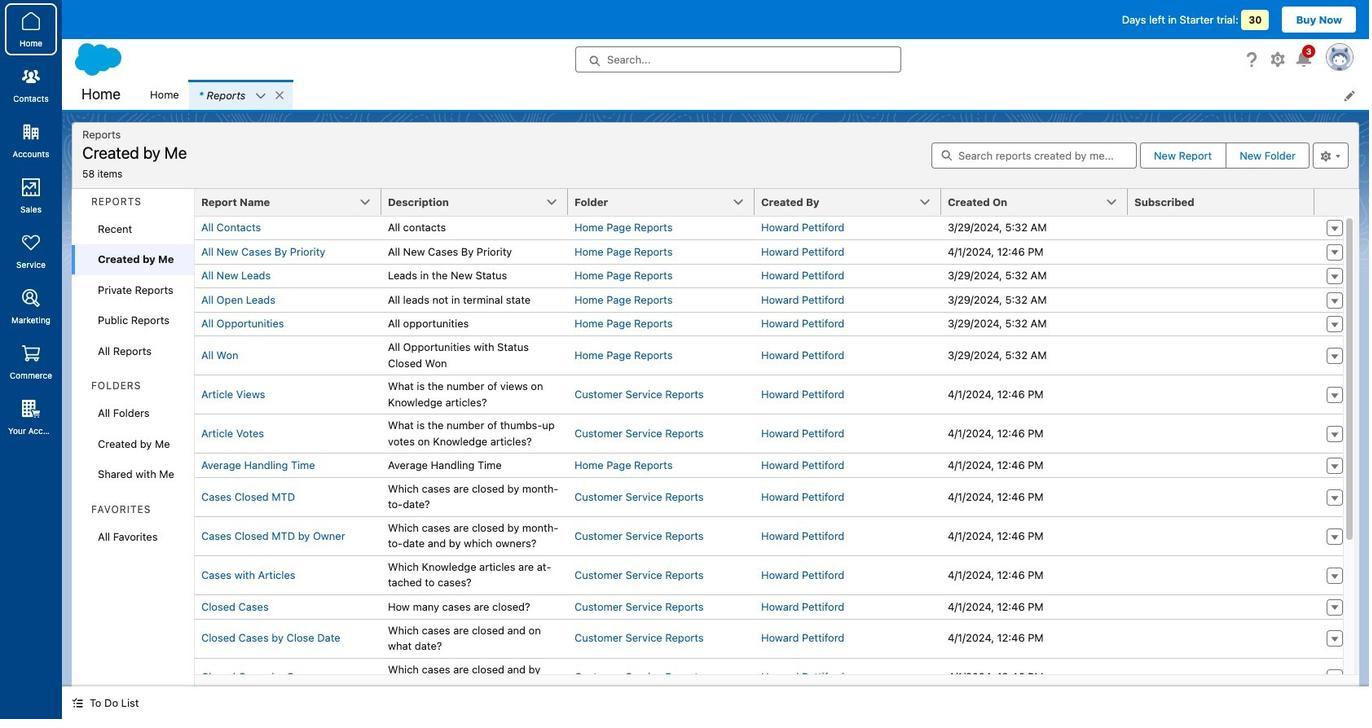 Task type: vqa. For each thing, say whether or not it's contained in the screenshot.
Report Name column header on the top of the page
yes



Task type: locate. For each thing, give the bounding box(es) containing it.
10 cell from the top
[[1128, 517, 1315, 556]]

grid
[[195, 189, 1356, 720]]

5 cell from the top
[[1128, 336, 1315, 375]]

2 cell from the top
[[1128, 264, 1315, 288]]

4 cell from the top
[[1128, 312, 1315, 336]]

text default image
[[255, 90, 267, 102]]

list
[[140, 80, 1370, 110]]

12 cell from the top
[[1128, 595, 1315, 619]]

actions column header
[[1315, 189, 1356, 216]]

3 cell from the top
[[1128, 288, 1315, 312]]

cell
[[1128, 240, 1315, 264], [1128, 264, 1315, 288], [1128, 288, 1315, 312], [1128, 312, 1315, 336], [1128, 336, 1315, 375], [1128, 375, 1315, 414], [1128, 414, 1315, 454], [1128, 454, 1315, 478], [1128, 478, 1315, 517], [1128, 517, 1315, 556], [1128, 556, 1315, 595], [1128, 595, 1315, 619], [1128, 619, 1315, 658], [1128, 658, 1315, 698]]

1 vertical spatial text default image
[[72, 698, 83, 710]]

subscribed column header
[[1128, 189, 1325, 216]]

created by column header
[[755, 189, 951, 216]]

list item
[[189, 80, 293, 110]]

folder column header
[[568, 189, 765, 216]]

text default image
[[274, 90, 286, 101], [72, 698, 83, 710]]

7 cell from the top
[[1128, 414, 1315, 454]]

1 horizontal spatial text default image
[[274, 90, 286, 101]]

description column header
[[382, 189, 578, 216]]

Search reports created by me... text field
[[932, 142, 1137, 169]]



Task type: describe. For each thing, give the bounding box(es) containing it.
13 cell from the top
[[1128, 619, 1315, 658]]

6 cell from the top
[[1128, 375, 1315, 414]]

9 cell from the top
[[1128, 478, 1315, 517]]

11 cell from the top
[[1128, 556, 1315, 595]]

0 vertical spatial text default image
[[274, 90, 286, 101]]

report name column header
[[195, 189, 391, 216]]

created on column header
[[942, 189, 1138, 216]]

8 cell from the top
[[1128, 454, 1315, 478]]

actions image
[[1315, 189, 1356, 215]]

14 cell from the top
[[1128, 658, 1315, 698]]

1 cell from the top
[[1128, 240, 1315, 264]]

0 horizontal spatial text default image
[[72, 698, 83, 710]]



